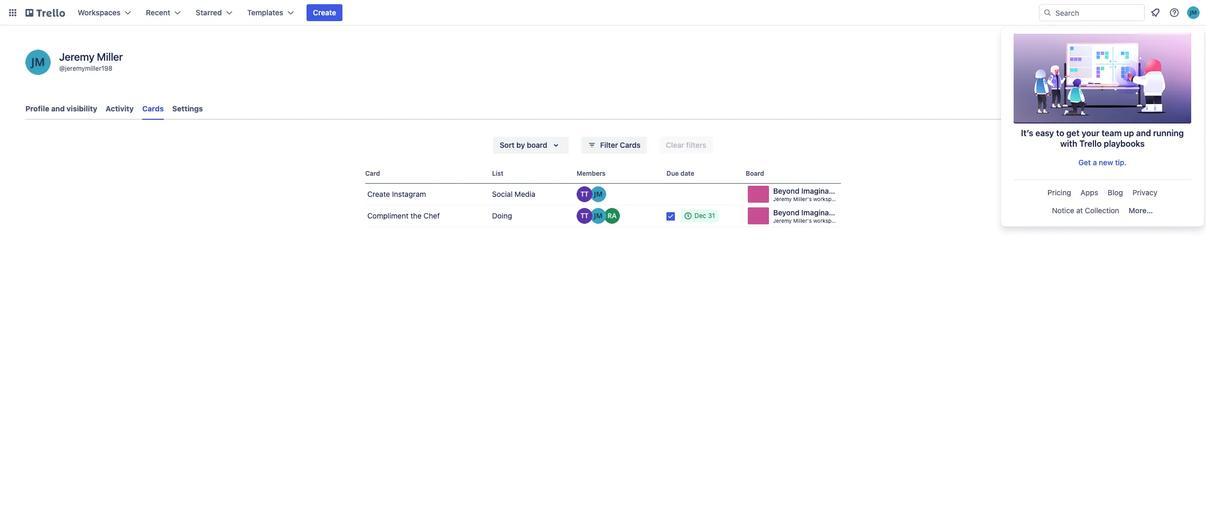 Task type: vqa. For each thing, say whether or not it's contained in the screenshot.
AND to the top
yes



Task type: describe. For each thing, give the bounding box(es) containing it.
card
[[365, 170, 380, 178]]

dec 31
[[695, 212, 715, 220]]

clear
[[666, 141, 685, 150]]

members
[[577, 170, 606, 178]]

notice at collection
[[1053, 206, 1120, 215]]

1 miller's from the top
[[794, 196, 812, 203]]

blog
[[1108, 188, 1124, 197]]

profile and visibility link
[[25, 99, 97, 118]]

compliment the chef link
[[365, 206, 488, 227]]

1 imagination from the top
[[802, 187, 843, 196]]

privacy
[[1133, 188, 1158, 197]]

dec
[[695, 212, 707, 220]]

apps
[[1081, 188, 1099, 197]]

create instagram
[[368, 190, 426, 199]]

trello
[[1080, 139, 1102, 149]]

and inside it's easy to get your team up and running with trello playbooks
[[1137, 128, 1152, 138]]

back to home image
[[25, 4, 65, 21]]

workspaces button
[[71, 4, 138, 21]]

2 workspace from the top
[[814, 218, 841, 224]]

cards inside button
[[620, 141, 641, 150]]

profile and visibility
[[25, 104, 97, 113]]

2 beyond imagination jeremy miller's workspace from the top
[[774, 208, 843, 224]]

social
[[492, 190, 513, 199]]

1 beyond from the top
[[774, 187, 800, 196]]

filter
[[600, 141, 618, 150]]

jeremy inside jeremy miller @ jeremymiller198
[[59, 51, 94, 63]]

get
[[1067, 128, 1080, 138]]

switch to… image
[[7, 7, 18, 18]]

filters
[[687, 141, 707, 150]]

primary element
[[0, 0, 1207, 25]]

it's
[[1022, 128, 1034, 138]]

with
[[1061, 139, 1078, 149]]

jeremy miller @ jeremymiller198
[[59, 51, 123, 72]]

your
[[1082, 128, 1100, 138]]

Search field
[[1052, 5, 1145, 21]]

due date
[[667, 170, 695, 178]]

collection
[[1086, 206, 1120, 215]]

blog link
[[1104, 185, 1128, 201]]

profile
[[25, 104, 49, 113]]

notice
[[1053, 206, 1075, 215]]

templates
[[247, 8, 283, 17]]

activity
[[106, 104, 134, 113]]

cards link
[[142, 99, 164, 120]]

notice at collection link
[[1048, 203, 1124, 219]]

tip.
[[1116, 158, 1127, 167]]

get
[[1079, 158, 1091, 167]]

terry turtle (terryturtle) image
[[577, 187, 593, 203]]

jeremy miller (jeremymiller198) image for social media
[[591, 187, 607, 203]]

0 vertical spatial cards
[[142, 104, 164, 113]]

social media
[[492, 190, 536, 199]]

sort
[[500, 141, 515, 150]]

2 imagination from the top
[[802, 208, 843, 217]]

miller
[[97, 51, 123, 63]]

@
[[59, 65, 65, 72]]

the
[[411, 212, 422, 221]]

jeremy miller (jeremymiller198) image for doing
[[591, 208, 607, 224]]

templates button
[[241, 4, 300, 21]]

settings
[[172, 104, 203, 113]]

create button
[[307, 4, 343, 21]]

terry turtle (terryturtle) image
[[577, 208, 593, 224]]



Task type: locate. For each thing, give the bounding box(es) containing it.
0 horizontal spatial jeremy miller (jeremymiller198) image
[[25, 50, 51, 75]]

2 jeremy miller (jeremymiller198) image from the top
[[591, 208, 607, 224]]

1 vertical spatial imagination
[[802, 208, 843, 217]]

0 vertical spatial miller's
[[794, 196, 812, 203]]

cards right activity
[[142, 104, 164, 113]]

0 notifications image
[[1150, 6, 1162, 19]]

up
[[1124, 128, 1135, 138]]

jeremy miller (jeremymiller198) image down terry turtle (terryturtle) image
[[591, 208, 607, 224]]

and inside profile and visibility link
[[51, 104, 65, 113]]

ruby anderson (rubyanderson7) image
[[604, 208, 620, 224]]

beyond imagination jeremy miller's workspace
[[774, 187, 843, 203], [774, 208, 843, 224]]

filter cards
[[600, 141, 641, 150]]

create instagram link
[[365, 184, 488, 205]]

it's easy to get your team up and running with trello playbooks
[[1022, 128, 1185, 149]]

1 vertical spatial jeremy miller (jeremymiller198) image
[[25, 50, 51, 75]]

and right 'profile'
[[51, 104, 65, 113]]

miller's
[[794, 196, 812, 203], [794, 218, 812, 224]]

0 vertical spatial jeremy miller (jeremymiller198) image
[[1188, 6, 1200, 19]]

to
[[1057, 128, 1065, 138]]

jeremy miller (jeremymiller198) image
[[1188, 6, 1200, 19], [25, 50, 51, 75]]

pricing
[[1048, 188, 1072, 197]]

1 vertical spatial create
[[368, 190, 390, 199]]

chef
[[424, 212, 440, 221]]

filter cards button
[[581, 137, 647, 154]]

0 horizontal spatial cards
[[142, 104, 164, 113]]

1 horizontal spatial cards
[[620, 141, 641, 150]]

1 vertical spatial and
[[1137, 128, 1152, 138]]

activity link
[[106, 99, 134, 118]]

2 miller's from the top
[[794, 218, 812, 224]]

create inside button
[[313, 8, 336, 17]]

sort by board
[[500, 141, 548, 150]]

more… button
[[1125, 203, 1158, 219]]

instagram
[[392, 190, 426, 199]]

jeremy miller (jeremymiller198) image right 'open information menu' image
[[1188, 6, 1200, 19]]

beyond
[[774, 187, 800, 196], [774, 208, 800, 217]]

get a new tip.
[[1079, 158, 1127, 167]]

1 vertical spatial miller's
[[794, 218, 812, 224]]

create for create instagram
[[368, 190, 390, 199]]

1 jeremy miller (jeremymiller198) image from the top
[[591, 187, 607, 203]]

get a new tip. button
[[1014, 154, 1192, 171]]

team
[[1102, 128, 1122, 138]]

1 vertical spatial cards
[[620, 141, 641, 150]]

compliment the chef
[[368, 212, 440, 221]]

it's easy to get your team up and running with trello playbooks link
[[1014, 34, 1192, 153]]

recent
[[146, 8, 170, 17]]

privacy link
[[1129, 185, 1162, 201]]

starred
[[196, 8, 222, 17]]

0 vertical spatial imagination
[[802, 187, 843, 196]]

more…
[[1129, 206, 1154, 215]]

create
[[313, 8, 336, 17], [368, 190, 390, 199]]

and right up
[[1137, 128, 1152, 138]]

jeremymiller198
[[65, 65, 112, 72]]

running
[[1154, 128, 1185, 138]]

pricing link
[[1044, 185, 1076, 201]]

1 horizontal spatial jeremy miller (jeremymiller198) image
[[1188, 6, 1200, 19]]

media
[[515, 190, 536, 199]]

and
[[51, 104, 65, 113], [1137, 128, 1152, 138]]

0 horizontal spatial create
[[313, 8, 336, 17]]

list
[[492, 170, 504, 178]]

workspace
[[814, 196, 841, 203], [814, 218, 841, 224]]

due
[[667, 170, 679, 178]]

board
[[746, 170, 765, 178]]

by
[[517, 141, 525, 150]]

1 vertical spatial jeremy
[[774, 196, 792, 203]]

cards right filter
[[620, 141, 641, 150]]

search image
[[1044, 8, 1052, 17]]

2 vertical spatial jeremy
[[774, 218, 792, 224]]

jeremy miller (jeremymiller198) image
[[591, 187, 607, 203], [591, 208, 607, 224]]

workspaces
[[78, 8, 121, 17]]

imagination
[[802, 187, 843, 196], [802, 208, 843, 217]]

jeremy
[[59, 51, 94, 63], [774, 196, 792, 203], [774, 218, 792, 224]]

0 vertical spatial workspace
[[814, 196, 841, 203]]

jeremy miller (jeremymiller198) image left @
[[25, 50, 51, 75]]

1 vertical spatial beyond
[[774, 208, 800, 217]]

board
[[527, 141, 548, 150]]

open information menu image
[[1170, 7, 1180, 18]]

compliment
[[368, 212, 409, 221]]

1 vertical spatial jeremy miller (jeremymiller198) image
[[591, 208, 607, 224]]

date
[[681, 170, 695, 178]]

1 beyond imagination jeremy miller's workspace from the top
[[774, 187, 843, 203]]

cards
[[142, 104, 164, 113], [620, 141, 641, 150]]

create for create
[[313, 8, 336, 17]]

visibility
[[67, 104, 97, 113]]

0 vertical spatial jeremy
[[59, 51, 94, 63]]

doing
[[492, 212, 512, 221]]

recent button
[[140, 4, 187, 21]]

0 horizontal spatial and
[[51, 104, 65, 113]]

0 vertical spatial beyond
[[774, 187, 800, 196]]

jeremy miller (jeremymiller198) image down members
[[591, 187, 607, 203]]

1 workspace from the top
[[814, 196, 841, 203]]

starred button
[[189, 4, 239, 21]]

1 horizontal spatial and
[[1137, 128, 1152, 138]]

clear filters button
[[660, 137, 713, 154]]

settings link
[[172, 99, 203, 118]]

playbooks
[[1104, 139, 1145, 149]]

apps link
[[1077, 185, 1103, 201]]

1 vertical spatial workspace
[[814, 218, 841, 224]]

0 vertical spatial jeremy miller (jeremymiller198) image
[[591, 187, 607, 203]]

0 vertical spatial create
[[313, 8, 336, 17]]

1 vertical spatial beyond imagination jeremy miller's workspace
[[774, 208, 843, 224]]

0 vertical spatial and
[[51, 104, 65, 113]]

a
[[1093, 158, 1098, 167]]

1 horizontal spatial create
[[368, 190, 390, 199]]

sort by board button
[[494, 137, 569, 154]]

at
[[1077, 206, 1084, 215]]

new
[[1099, 158, 1114, 167]]

2 beyond from the top
[[774, 208, 800, 217]]

0 vertical spatial beyond imagination jeremy miller's workspace
[[774, 187, 843, 203]]

easy
[[1036, 128, 1055, 138]]

31
[[708, 212, 715, 220]]

clear filters
[[666, 141, 707, 150]]



